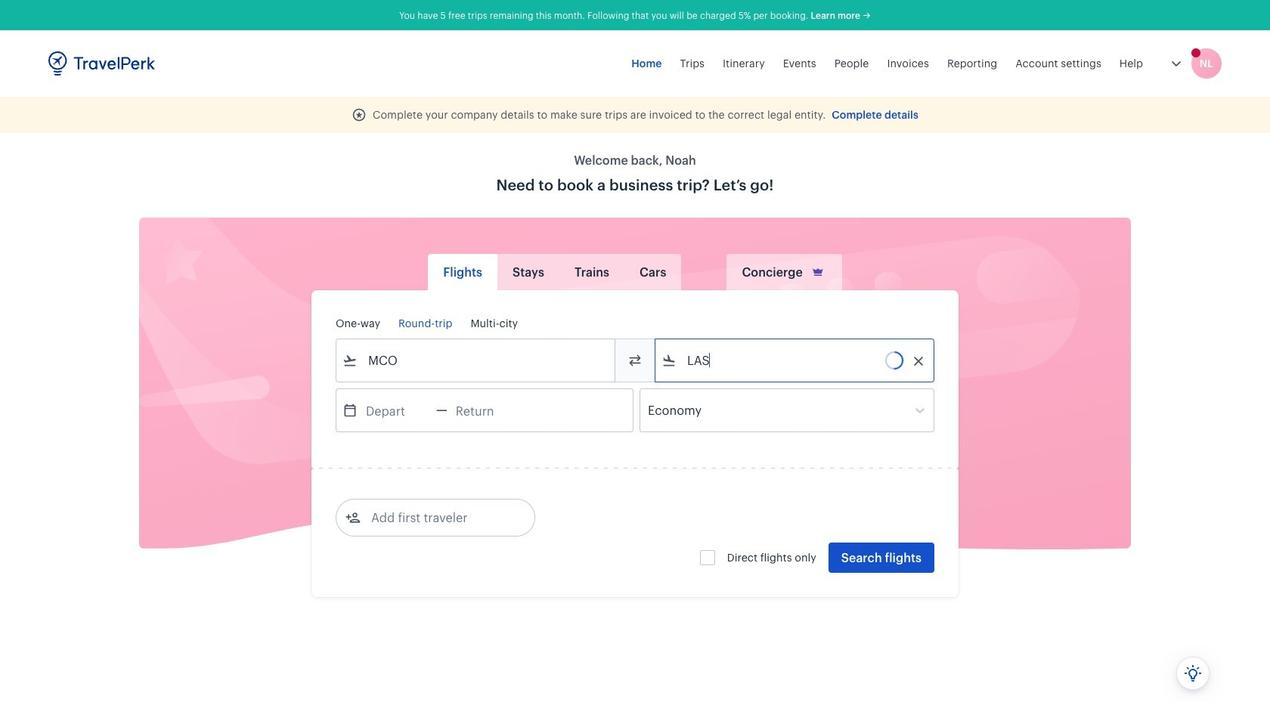 Task type: locate. For each thing, give the bounding box(es) containing it.
Depart text field
[[358, 390, 436, 432]]

To search field
[[677, 349, 914, 373]]

Return text field
[[448, 390, 526, 432]]

Add first traveler search field
[[361, 506, 518, 530]]



Task type: describe. For each thing, give the bounding box(es) containing it.
From search field
[[358, 349, 595, 373]]



